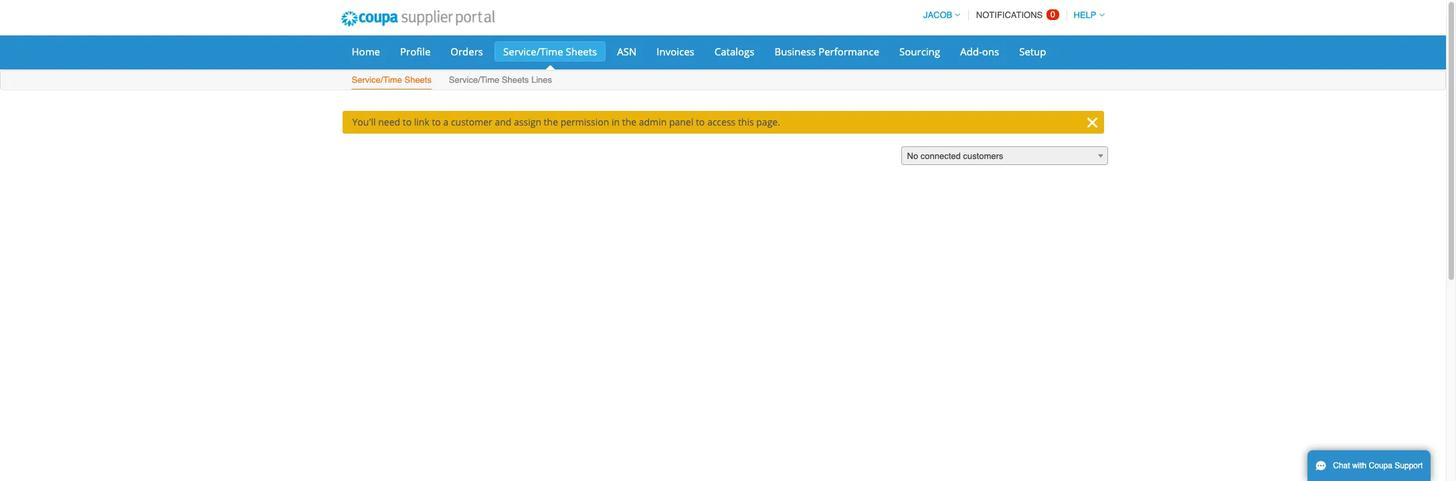 Task type: describe. For each thing, give the bounding box(es) containing it.
business
[[775, 45, 816, 58]]

admin
[[639, 116, 667, 129]]

service/time sheets lines link
[[448, 72, 553, 90]]

home
[[352, 45, 380, 58]]

2 to from the left
[[432, 116, 441, 129]]

this
[[738, 116, 754, 129]]

orders link
[[442, 42, 492, 62]]

performance
[[819, 45, 880, 58]]

2 the from the left
[[622, 116, 637, 129]]

chat
[[1334, 462, 1351, 471]]

setup
[[1020, 45, 1047, 58]]

chat with coupa support button
[[1308, 451, 1431, 482]]

customer
[[451, 116, 493, 129]]

home link
[[343, 42, 389, 62]]

asn
[[617, 45, 637, 58]]

No connected customers field
[[901, 147, 1108, 166]]

panel
[[669, 116, 694, 129]]

you'll
[[352, 116, 376, 129]]

with
[[1353, 462, 1367, 471]]

help link
[[1068, 10, 1105, 20]]

assign
[[514, 116, 542, 129]]

3 to from the left
[[696, 116, 705, 129]]

2 horizontal spatial service/time
[[503, 45, 563, 58]]

No connected customers text field
[[902, 147, 1108, 166]]

you'll need to link to a customer and assign the permission in the admin panel to access this page.
[[352, 116, 781, 129]]

catalogs link
[[706, 42, 763, 62]]

chat with coupa support
[[1334, 462, 1423, 471]]

2 horizontal spatial sheets
[[566, 45, 597, 58]]

ons
[[983, 45, 1000, 58]]

orders
[[451, 45, 483, 58]]

jacob
[[924, 10, 953, 20]]

invoices
[[657, 45, 695, 58]]

in
[[612, 116, 620, 129]]

sourcing
[[900, 45, 941, 58]]

coupa
[[1369, 462, 1393, 471]]



Task type: locate. For each thing, give the bounding box(es) containing it.
1 vertical spatial service/time sheets link
[[351, 72, 432, 90]]

0 vertical spatial service/time sheets
[[503, 45, 597, 58]]

to left link
[[403, 116, 412, 129]]

0 horizontal spatial service/time sheets link
[[351, 72, 432, 90]]

1 horizontal spatial service/time sheets
[[503, 45, 597, 58]]

add-ons link
[[952, 42, 1008, 62]]

service/time sheets link up lines
[[495, 42, 606, 62]]

coupa supplier portal image
[[332, 2, 504, 35]]

and
[[495, 116, 512, 129]]

service/time up lines
[[503, 45, 563, 58]]

navigation
[[918, 2, 1105, 28]]

0 horizontal spatial to
[[403, 116, 412, 129]]

the
[[544, 116, 558, 129], [622, 116, 637, 129]]

service/time
[[503, 45, 563, 58], [352, 75, 402, 85], [449, 75, 500, 85]]

0 horizontal spatial sheets
[[405, 75, 432, 85]]

help
[[1074, 10, 1097, 20]]

add-ons
[[961, 45, 1000, 58]]

sheets left lines
[[502, 75, 529, 85]]

1 horizontal spatial the
[[622, 116, 637, 129]]

2 horizontal spatial to
[[696, 116, 705, 129]]

service/time sheets up lines
[[503, 45, 597, 58]]

page.
[[757, 116, 781, 129]]

the right in
[[622, 116, 637, 129]]

need
[[378, 116, 400, 129]]

service/time down home
[[352, 75, 402, 85]]

0 horizontal spatial service/time sheets
[[352, 75, 432, 85]]

0 horizontal spatial the
[[544, 116, 558, 129]]

1 horizontal spatial sheets
[[502, 75, 529, 85]]

support
[[1395, 462, 1423, 471]]

0
[[1051, 9, 1056, 19]]

jacob link
[[918, 10, 961, 20]]

1 horizontal spatial service/time
[[449, 75, 500, 85]]

customers
[[964, 151, 1004, 161]]

access
[[708, 116, 736, 129]]

add-
[[961, 45, 983, 58]]

notifications
[[977, 10, 1043, 20]]

lines
[[531, 75, 552, 85]]

the right assign on the top
[[544, 116, 558, 129]]

business performance link
[[766, 42, 888, 62]]

profile
[[400, 45, 431, 58]]

1 the from the left
[[544, 116, 558, 129]]

setup link
[[1011, 42, 1055, 62]]

0 horizontal spatial service/time
[[352, 75, 402, 85]]

to right panel
[[696, 116, 705, 129]]

connected
[[921, 151, 961, 161]]

sheets down "profile"
[[405, 75, 432, 85]]

profile link
[[392, 42, 439, 62]]

sourcing link
[[891, 42, 949, 62]]

1 vertical spatial service/time sheets
[[352, 75, 432, 85]]

to left a
[[432, 116, 441, 129]]

a
[[443, 116, 449, 129]]

service/time sheets
[[503, 45, 597, 58], [352, 75, 432, 85]]

business performance
[[775, 45, 880, 58]]

notifications 0
[[977, 9, 1056, 20]]

no connected customers
[[907, 151, 1004, 161]]

link
[[414, 116, 430, 129]]

0 vertical spatial service/time sheets link
[[495, 42, 606, 62]]

catalogs
[[715, 45, 755, 58]]

service/time sheets link
[[495, 42, 606, 62], [351, 72, 432, 90]]

1 to from the left
[[403, 116, 412, 129]]

service/time sheets link down "profile"
[[351, 72, 432, 90]]

service/time down the "orders" link
[[449, 75, 500, 85]]

no
[[907, 151, 919, 161]]

service/time sheets down profile link
[[352, 75, 432, 85]]

permission
[[561, 116, 609, 129]]

to
[[403, 116, 412, 129], [432, 116, 441, 129], [696, 116, 705, 129]]

sheets
[[566, 45, 597, 58], [405, 75, 432, 85], [502, 75, 529, 85]]

1 horizontal spatial to
[[432, 116, 441, 129]]

service/time sheets lines
[[449, 75, 552, 85]]

1 horizontal spatial service/time sheets link
[[495, 42, 606, 62]]

navigation containing notifications 0
[[918, 2, 1105, 28]]

invoices link
[[648, 42, 703, 62]]

asn link
[[609, 42, 646, 62]]

sheets left asn
[[566, 45, 597, 58]]



Task type: vqa. For each thing, say whether or not it's contained in the screenshot.
* First Name's the *
no



